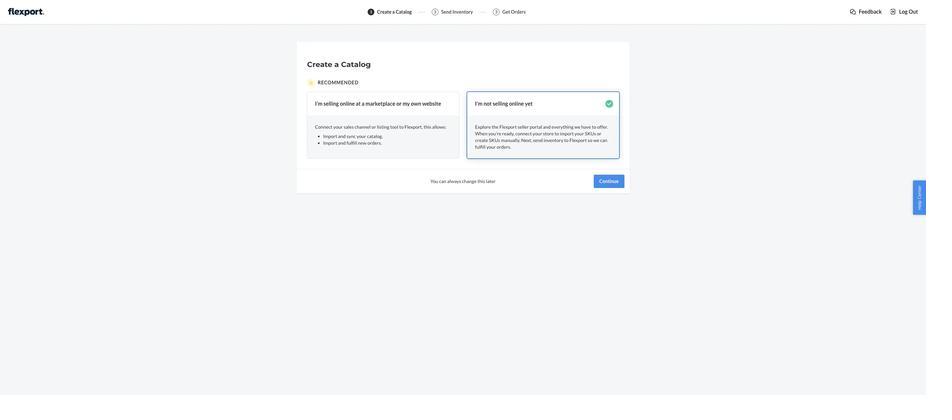 Task type: locate. For each thing, give the bounding box(es) containing it.
selling right the not in the right top of the page
[[493, 101, 508, 107]]

skus
[[585, 131, 596, 137], [489, 138, 500, 143]]

your down create
[[487, 144, 496, 150]]

my
[[403, 101, 410, 107]]

catalog.
[[367, 134, 383, 139]]

or inside explore the flexport seller portal and everything we have to offer. when you're ready, connect your store to import your skus or create skus manually. next, send inventory to flexport so we can fulfill your orders.
[[597, 131, 602, 137]]

feedback link
[[850, 8, 882, 16]]

everything
[[552, 124, 574, 130]]

1 vertical spatial this
[[478, 179, 485, 184]]

2 vertical spatial a
[[362, 101, 365, 107]]

or left 'my'
[[397, 101, 402, 107]]

we left have
[[575, 124, 581, 130]]

this left allows:
[[424, 124, 431, 130]]

you
[[431, 179, 438, 184]]

0 horizontal spatial orders.
[[368, 140, 382, 146]]

0 horizontal spatial or
[[372, 124, 376, 130]]

0 vertical spatial catalog
[[396, 9, 412, 15]]

seller
[[518, 124, 529, 130]]

catalog up recommended
[[341, 60, 371, 69]]

1 vertical spatial or
[[372, 124, 376, 130]]

0 horizontal spatial a
[[335, 60, 339, 69]]

0 horizontal spatial create
[[307, 60, 332, 69]]

import and sync your catalog. import and fulfill new orders.
[[323, 134, 383, 146]]

0 horizontal spatial this
[[424, 124, 431, 130]]

0 vertical spatial flexport
[[500, 124, 517, 130]]

1 vertical spatial flexport
[[570, 138, 587, 143]]

0 vertical spatial or
[[397, 101, 402, 107]]

1 horizontal spatial fulfill
[[475, 144, 486, 150]]

2 horizontal spatial a
[[393, 9, 395, 15]]

connect
[[516, 131, 532, 137]]

log out button
[[890, 8, 918, 16]]

0 horizontal spatial catalog
[[341, 60, 371, 69]]

1 vertical spatial skus
[[489, 138, 500, 143]]

help
[[917, 201, 923, 210]]

not
[[484, 101, 492, 107]]

explore
[[475, 124, 491, 130]]

fulfill down create
[[475, 144, 486, 150]]

flexport up ready,
[[500, 124, 517, 130]]

skus up so
[[585, 131, 596, 137]]

can down offer.
[[600, 138, 608, 143]]

flexport left so
[[570, 138, 587, 143]]

catalog left 2
[[396, 9, 412, 15]]

create a catalog up recommended
[[307, 60, 371, 69]]

2
[[434, 9, 437, 15]]

1 horizontal spatial online
[[509, 101, 524, 107]]

0 vertical spatial a
[[393, 9, 395, 15]]

or down offer.
[[597, 131, 602, 137]]

catalog
[[396, 9, 412, 15], [341, 60, 371, 69]]

or left listing
[[372, 124, 376, 130]]

2 horizontal spatial or
[[597, 131, 602, 137]]

new
[[358, 140, 367, 146]]

this left 'later'
[[478, 179, 485, 184]]

0 vertical spatial skus
[[585, 131, 596, 137]]

skus down you're
[[489, 138, 500, 143]]

we
[[575, 124, 581, 130], [594, 138, 600, 143]]

tool
[[390, 124, 399, 130]]

0 horizontal spatial online
[[340, 101, 355, 107]]

so
[[588, 138, 593, 143]]

and
[[543, 124, 551, 130], [338, 134, 346, 139], [338, 140, 346, 146]]

create right the 1
[[377, 9, 392, 15]]

0 vertical spatial can
[[600, 138, 608, 143]]

0 vertical spatial import
[[323, 134, 337, 139]]

i'm not selling online yet
[[475, 101, 533, 107]]

1 horizontal spatial a
[[362, 101, 365, 107]]

sync
[[347, 134, 356, 139]]

1 horizontal spatial selling
[[493, 101, 508, 107]]

online left "at"
[[340, 101, 355, 107]]

2 selling from the left
[[493, 101, 508, 107]]

create a catalog
[[377, 9, 412, 15], [307, 60, 371, 69]]

fulfill down sync
[[347, 140, 357, 146]]

can right you
[[439, 179, 447, 184]]

1 online from the left
[[340, 101, 355, 107]]

get orders
[[503, 9, 526, 15]]

0 horizontal spatial we
[[575, 124, 581, 130]]

can inside explore the flexport seller portal and everything we have to offer. when you're ready, connect your store to import your skus or create skus manually. next, send inventory to flexport so we can fulfill your orders.
[[600, 138, 608, 143]]

always
[[447, 179, 461, 184]]

0 horizontal spatial selling
[[324, 101, 339, 107]]

import
[[323, 134, 337, 139], [323, 140, 337, 146]]

flexport
[[500, 124, 517, 130], [570, 138, 587, 143]]

fulfill inside "import and sync your catalog. import and fulfill new orders."
[[347, 140, 357, 146]]

0 vertical spatial create a catalog
[[377, 9, 412, 15]]

1 horizontal spatial create
[[377, 9, 392, 15]]

1 vertical spatial can
[[439, 179, 447, 184]]

1 horizontal spatial skus
[[585, 131, 596, 137]]

create a catalog right the 1
[[377, 9, 412, 15]]

selling right i'm
[[324, 101, 339, 107]]

to
[[399, 124, 404, 130], [592, 124, 597, 130], [555, 131, 559, 137], [565, 138, 569, 143]]

a
[[393, 9, 395, 15], [335, 60, 339, 69], [362, 101, 365, 107]]

0 horizontal spatial skus
[[489, 138, 500, 143]]

orders. down manually.
[[497, 144, 511, 150]]

1 vertical spatial import
[[323, 140, 337, 146]]

import
[[560, 131, 574, 137]]

online
[[340, 101, 355, 107], [509, 101, 524, 107]]

send
[[533, 138, 543, 143]]

1 horizontal spatial orders.
[[497, 144, 511, 150]]

1 horizontal spatial catalog
[[396, 9, 412, 15]]

and up store
[[543, 124, 551, 130]]

1 vertical spatial and
[[338, 134, 346, 139]]

feedback
[[859, 8, 882, 15]]

orders. down catalog.
[[368, 140, 382, 146]]

0 horizontal spatial fulfill
[[347, 140, 357, 146]]

2 vertical spatial or
[[597, 131, 602, 137]]

next,
[[521, 138, 532, 143]]

your
[[334, 124, 343, 130], [533, 131, 542, 137], [575, 131, 584, 137], [357, 134, 366, 139], [487, 144, 496, 150]]

0 vertical spatial and
[[543, 124, 551, 130]]

fulfill
[[347, 140, 357, 146], [475, 144, 486, 150]]

1 horizontal spatial flexport
[[570, 138, 587, 143]]

1 vertical spatial we
[[594, 138, 600, 143]]

a right the 1
[[393, 9, 395, 15]]

your inside "import and sync your catalog. import and fulfill new orders."
[[357, 134, 366, 139]]

a right "at"
[[362, 101, 365, 107]]

0 horizontal spatial create a catalog
[[307, 60, 371, 69]]

your up new at top left
[[357, 134, 366, 139]]

continue button
[[594, 175, 625, 188]]

ready,
[[502, 131, 515, 137]]

website
[[422, 101, 441, 107]]

out
[[909, 8, 918, 15]]

offer.
[[597, 124, 608, 130]]

and left sync
[[338, 134, 346, 139]]

selling
[[324, 101, 339, 107], [493, 101, 508, 107]]

i'm
[[475, 101, 483, 107]]

create
[[377, 9, 392, 15], [307, 60, 332, 69]]

and inside explore the flexport seller portal and everything we have to offer. when you're ready, connect your store to import your skus or create skus manually. next, send inventory to flexport so we can fulfill your orders.
[[543, 124, 551, 130]]

create up recommended
[[307, 60, 332, 69]]

2 online from the left
[[509, 101, 524, 107]]

1 horizontal spatial can
[[600, 138, 608, 143]]

orders.
[[368, 140, 382, 146], [497, 144, 511, 150]]

help center
[[917, 186, 923, 210]]

and down sales
[[338, 140, 346, 146]]

this
[[424, 124, 431, 130], [478, 179, 485, 184]]

online left yet on the right top
[[509, 101, 524, 107]]

to right the tool
[[399, 124, 404, 130]]

0 vertical spatial we
[[575, 124, 581, 130]]

continue link
[[594, 175, 625, 188]]

or
[[397, 101, 402, 107], [372, 124, 376, 130], [597, 131, 602, 137]]

inventory
[[453, 9, 473, 15]]

we right so
[[594, 138, 600, 143]]

1 vertical spatial catalog
[[341, 60, 371, 69]]

can
[[600, 138, 608, 143], [439, 179, 447, 184]]

a up recommended
[[335, 60, 339, 69]]



Task type: describe. For each thing, give the bounding box(es) containing it.
when
[[475, 131, 488, 137]]

you can always change this later
[[431, 179, 496, 184]]

own
[[411, 101, 421, 107]]

allows:
[[432, 124, 447, 130]]

connect your sales channel or listing tool to flexport, this allows:
[[315, 124, 447, 130]]

3
[[495, 9, 498, 15]]

create
[[475, 138, 488, 143]]

1 vertical spatial a
[[335, 60, 339, 69]]

flexport,
[[405, 124, 423, 130]]

1 vertical spatial create
[[307, 60, 332, 69]]

channel
[[355, 124, 371, 130]]

2 import from the top
[[323, 140, 337, 146]]

recommended
[[318, 80, 359, 86]]

connect
[[315, 124, 333, 130]]

have
[[582, 124, 591, 130]]

send
[[441, 9, 452, 15]]

center
[[917, 186, 923, 200]]

send inventory
[[441, 9, 473, 15]]

your left sales
[[334, 124, 343, 130]]

help center button
[[914, 181, 927, 215]]

you're
[[489, 131, 501, 137]]

1 horizontal spatial this
[[478, 179, 485, 184]]

1
[[370, 9, 372, 15]]

to right have
[[592, 124, 597, 130]]

change
[[462, 179, 477, 184]]

2 vertical spatial and
[[338, 140, 346, 146]]

your down have
[[575, 131, 584, 137]]

orders
[[511, 9, 526, 15]]

listing
[[377, 124, 389, 130]]

orders. inside "import and sync your catalog. import and fulfill new orders."
[[368, 140, 382, 146]]

continue
[[600, 179, 619, 184]]

marketplace
[[366, 101, 396, 107]]

log
[[900, 8, 908, 15]]

1 horizontal spatial create a catalog
[[377, 9, 412, 15]]

1 selling from the left
[[324, 101, 339, 107]]

sales
[[344, 124, 354, 130]]

manually.
[[501, 138, 521, 143]]

portal
[[530, 124, 542, 130]]

get
[[503, 9, 510, 15]]

check image
[[606, 100, 613, 108]]

0 vertical spatial create
[[377, 9, 392, 15]]

to down import on the top right of page
[[565, 138, 569, 143]]

later
[[486, 179, 496, 184]]

to up inventory
[[555, 131, 559, 137]]

flexport logo image
[[8, 8, 44, 16]]

i'm selling online at a marketplace or my own website
[[315, 101, 441, 107]]

yet
[[525, 101, 533, 107]]

inventory
[[544, 138, 564, 143]]

your up send
[[533, 131, 542, 137]]

0 horizontal spatial can
[[439, 179, 447, 184]]

the
[[492, 124, 499, 130]]

0 vertical spatial this
[[424, 124, 431, 130]]

i'm
[[315, 101, 323, 107]]

store
[[543, 131, 554, 137]]

1 horizontal spatial or
[[397, 101, 402, 107]]

orders. inside explore the flexport seller portal and everything we have to offer. when you're ready, connect your store to import your skus or create skus manually. next, send inventory to flexport so we can fulfill your orders.
[[497, 144, 511, 150]]

explore the flexport seller portal and everything we have to offer. when you're ready, connect your store to import your skus or create skus manually. next, send inventory to flexport so we can fulfill your orders.
[[475, 124, 608, 150]]

at
[[356, 101, 361, 107]]

0 horizontal spatial flexport
[[500, 124, 517, 130]]

1 vertical spatial create a catalog
[[307, 60, 371, 69]]

fulfill inside explore the flexport seller portal and everything we have to offer. when you're ready, connect your store to import your skus or create skus manually. next, send inventory to flexport so we can fulfill your orders.
[[475, 144, 486, 150]]

1 import from the top
[[323, 134, 337, 139]]

log out
[[900, 8, 918, 15]]

1 horizontal spatial we
[[594, 138, 600, 143]]



Task type: vqa. For each thing, say whether or not it's contained in the screenshot.
a
yes



